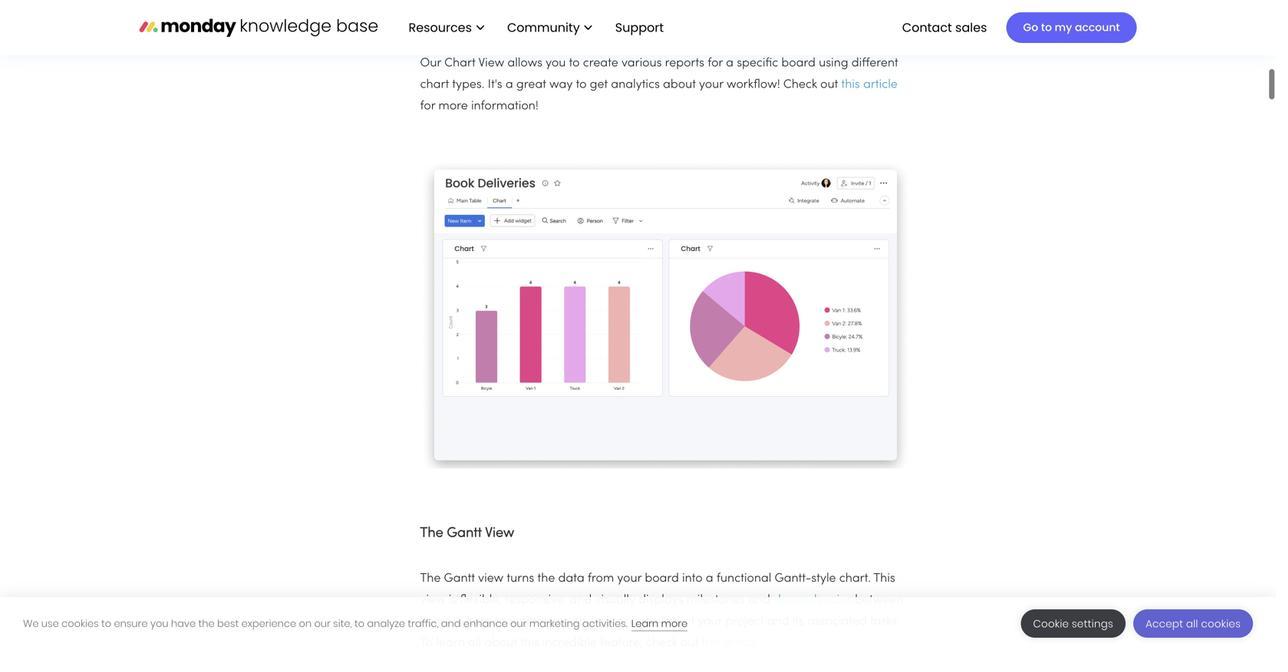 Task type: vqa. For each thing, say whether or not it's contained in the screenshot.
account at top right
yes



Task type: describe. For each thing, give the bounding box(es) containing it.
your inside between items to help provide you with a clear overview of your project and its associated tasks. to learn all about this incredible feature, check out
[[698, 616, 723, 628]]

view for chart
[[479, 58, 505, 69]]

out inside between items to help provide you with a clear overview of your project and its associated tasks. to learn all about this incredible feature, check out
[[681, 638, 699, 649]]

contact sales link
[[895, 14, 995, 41]]

this article. link
[[702, 638, 761, 649]]

get
[[590, 79, 608, 91]]

have
[[171, 617, 196, 631]]

dialog containing cookie settings
[[0, 597, 1277, 650]]

turns
[[507, 573, 535, 585]]

using
[[819, 58, 849, 69]]

create
[[583, 58, 619, 69]]

different
[[852, 58, 899, 69]]

you inside our chart view allows you to create various reports for a specific board using different chart types. it's a great way to get analytics about your workflow! check out
[[546, 58, 566, 69]]

you for between items to help provide you with a clear overview of your project and its associated tasks. to learn all about this incredible feature, check out
[[540, 616, 560, 628]]

the inside the gantt view turns the data from your board into a functional gantt-style chart. this view is flexible, responsive, and visually displays milestones and
[[538, 573, 555, 585]]

about inside our chart view allows you to create various reports for a specific board using different chart types. it's a great way to get analytics about your workflow! check out
[[663, 79, 696, 91]]

experience
[[242, 617, 296, 631]]

support
[[616, 19, 664, 36]]

all inside between items to help provide you with a clear overview of your project and its associated tasks. to learn all about this incredible feature, check out
[[468, 638, 481, 649]]

learn
[[632, 617, 659, 631]]

to inside between items to help provide you with a clear overview of your project and its associated tasks. to learn all about this incredible feature, check out
[[453, 616, 464, 628]]

out inside our chart view allows you to create various reports for a specific board using different chart types. it's a great way to get analytics about your workflow! check out
[[821, 79, 839, 91]]

contact
[[903, 19, 953, 36]]

way
[[550, 79, 573, 91]]

this article
[[842, 79, 898, 91]]

the for the gantt view
[[420, 527, 444, 540]]

information!
[[471, 101, 539, 112]]

chart
[[420, 79, 449, 91]]

0 vertical spatial view
[[478, 573, 504, 585]]

help
[[467, 616, 491, 628]]

a left specific
[[726, 58, 734, 69]]

is
[[449, 595, 457, 606]]

provide
[[494, 616, 537, 628]]

check
[[646, 638, 678, 649]]

great
[[517, 79, 547, 91]]

project
[[726, 616, 764, 628]]

go to my account link
[[1007, 12, 1137, 43]]

milestones
[[687, 595, 745, 606]]

various
[[622, 58, 662, 69]]

you for we use cookies to ensure you have the best experience on our site, to analyze traffic, and enhance our marketing activities. learn more
[[150, 617, 168, 631]]

article.
[[724, 638, 761, 649]]

site,
[[333, 617, 352, 631]]

its
[[793, 616, 804, 628]]

traffic,
[[408, 617, 439, 631]]

my
[[1055, 20, 1073, 35]]

gantt for view
[[444, 573, 475, 585]]

feature,
[[600, 638, 643, 649]]

board inside our chart view allows you to create various reports for a specific board using different chart types. it's a great way to get analytics about your workflow! check out
[[782, 58, 816, 69]]

accept all cookies
[[1146, 617, 1242, 631]]

accept all cookies button
[[1134, 610, 1254, 638]]

this article link
[[842, 79, 898, 91]]

community
[[507, 19, 580, 36]]

0 vertical spatial more
[[439, 101, 468, 112]]

to
[[420, 638, 433, 649]]

of
[[684, 616, 695, 628]]

between
[[856, 595, 904, 606]]

to up way
[[569, 58, 580, 69]]

style
[[812, 573, 837, 585]]

data
[[559, 573, 585, 585]]

learn more link
[[632, 617, 688, 631]]

from
[[588, 573, 614, 585]]

the gantt view turns the data from your board into a functional gantt-style chart. this view is flexible, responsive, and visually displays milestones and
[[420, 573, 896, 606]]

best
[[217, 617, 239, 631]]

learn
[[436, 638, 465, 649]]

and up project
[[749, 595, 771, 606]]

cookie settings
[[1034, 617, 1114, 631]]

article
[[864, 79, 898, 91]]

image image
[[420, 163, 912, 469]]

allows
[[508, 58, 543, 69]]

the for the gantt view turns the data from your board into a functional gantt-style chart. this view is flexible, responsive, and visually displays milestones and
[[420, 573, 441, 585]]

our chart view allows you to create various reports for a specific board using different chart types. it's a great way to get analytics about your workflow! check out
[[420, 58, 899, 91]]

1 vertical spatial for
[[420, 101, 436, 112]]

all inside 'button'
[[1187, 617, 1199, 631]]

dependencies link
[[774, 595, 852, 606]]

list containing resources
[[393, 0, 676, 55]]

chart
[[445, 58, 476, 69]]

visually
[[595, 595, 636, 606]]

about inside between items to help provide you with a clear overview of your project and its associated tasks. to learn all about this incredible feature, check out
[[485, 638, 517, 649]]

resources link
[[401, 14, 492, 41]]

functional
[[717, 573, 772, 585]]

marketing
[[530, 617, 580, 631]]

chart.
[[840, 573, 871, 585]]

check
[[784, 79, 818, 91]]

a right it's
[[506, 79, 513, 91]]



Task type: locate. For each thing, give the bounding box(es) containing it.
between items to help provide you with a clear overview of your project and its associated tasks. to learn all about this incredible feature, check out
[[420, 595, 904, 649]]

you inside between items to help provide you with a clear overview of your project and its associated tasks. to learn all about this incredible feature, check out
[[540, 616, 560, 628]]

the inside the gantt view turns the data from your board into a functional gantt-style chart. this view is flexible, responsive, and visually displays milestones and
[[420, 573, 441, 585]]

tasks.
[[871, 616, 901, 628]]

0 horizontal spatial more
[[439, 101, 468, 112]]

reports
[[665, 58, 705, 69]]

the left best
[[199, 617, 215, 631]]

responsive,
[[505, 595, 567, 606]]

1 horizontal spatial our
[[511, 617, 527, 631]]

to left the get on the left top
[[576, 79, 587, 91]]

your inside our chart view allows you to create various reports for a specific board using different chart types. it's a great way to get analytics about your workflow! check out
[[699, 79, 724, 91]]

more up check
[[661, 617, 688, 631]]

a inside between items to help provide you with a clear overview of your project and its associated tasks. to learn all about this incredible feature, check out
[[590, 616, 597, 628]]

activities.
[[583, 617, 628, 631]]

all
[[1187, 617, 1199, 631], [468, 638, 481, 649]]

gantt
[[447, 527, 482, 540], [444, 573, 475, 585]]

1 horizontal spatial this
[[702, 638, 721, 649]]

our
[[314, 617, 331, 631], [511, 617, 527, 631]]

to right site,
[[355, 617, 365, 631]]

cookies for use
[[62, 617, 99, 631]]

1 vertical spatial all
[[468, 638, 481, 649]]

board up displays
[[645, 573, 679, 585]]

to left ensure
[[101, 617, 111, 631]]

2 the from the top
[[420, 573, 441, 585]]

1 horizontal spatial about
[[663, 79, 696, 91]]

board inside the gantt view turns the data from your board into a functional gantt-style chart. this view is flexible, responsive, and visually displays milestones and
[[645, 573, 679, 585]]

view
[[479, 58, 505, 69], [485, 527, 515, 540]]

cookie settings button
[[1021, 610, 1126, 638]]

list
[[393, 0, 676, 55]]

flexible,
[[460, 595, 502, 606]]

view inside our chart view allows you to create various reports for a specific board using different chart types. it's a great way to get analytics about your workflow! check out
[[479, 58, 505, 69]]

sales
[[956, 19, 988, 36]]

go to my account
[[1024, 20, 1121, 35]]

account
[[1076, 20, 1121, 35]]

view up flexible, in the bottom of the page
[[478, 573, 504, 585]]

0 horizontal spatial view
[[420, 595, 446, 606]]

this article.
[[702, 638, 761, 649]]

1 cookies from the left
[[62, 617, 99, 631]]

and
[[570, 595, 592, 606], [749, 595, 771, 606], [767, 616, 790, 628], [441, 617, 461, 631]]

1 vertical spatial your
[[618, 573, 642, 585]]

0 vertical spatial all
[[1187, 617, 1199, 631]]

workflow!
[[727, 79, 781, 91]]

and up learn
[[441, 617, 461, 631]]

view left is
[[420, 595, 446, 606]]

0 vertical spatial the
[[420, 527, 444, 540]]

your up visually
[[618, 573, 642, 585]]

overview
[[631, 616, 681, 628]]

clear
[[600, 616, 628, 628]]

1 the from the top
[[420, 527, 444, 540]]

1 vertical spatial view
[[485, 527, 515, 540]]

types.
[[452, 79, 485, 91]]

ensure
[[114, 617, 148, 631]]

use
[[41, 617, 59, 631]]

this for this article.
[[702, 638, 721, 649]]

0 vertical spatial view
[[479, 58, 505, 69]]

specific
[[737, 58, 779, 69]]

board up check
[[782, 58, 816, 69]]

displays
[[639, 595, 684, 606]]

0 vertical spatial board
[[782, 58, 816, 69]]

gantt for view
[[447, 527, 482, 540]]

enhance
[[464, 617, 508, 631]]

for down chart
[[420, 101, 436, 112]]

monday.com logo image
[[139, 11, 378, 43]]

the up responsive,
[[538, 573, 555, 585]]

with
[[563, 616, 586, 628]]

the
[[538, 573, 555, 585], [199, 617, 215, 631]]

1 horizontal spatial all
[[1187, 617, 1199, 631]]

0 vertical spatial gantt
[[447, 527, 482, 540]]

gantt-
[[775, 573, 812, 585]]

go
[[1024, 20, 1039, 35]]

board
[[782, 58, 816, 69], [645, 573, 679, 585]]

cookies
[[62, 617, 99, 631], [1202, 617, 1242, 631]]

this down provide
[[521, 638, 539, 649]]

and inside 'dialog'
[[441, 617, 461, 631]]

to
[[1042, 20, 1053, 35], [569, 58, 580, 69], [576, 79, 587, 91], [453, 616, 464, 628], [101, 617, 111, 631], [355, 617, 365, 631]]

1 vertical spatial the
[[420, 573, 441, 585]]

associated
[[808, 616, 867, 628]]

accept
[[1146, 617, 1184, 631]]

a right with
[[590, 616, 597, 628]]

the
[[420, 527, 444, 540], [420, 573, 441, 585]]

1 horizontal spatial board
[[782, 58, 816, 69]]

cookies for all
[[1202, 617, 1242, 631]]

resources
[[409, 19, 472, 36]]

this down using
[[842, 79, 861, 91]]

0 horizontal spatial board
[[645, 573, 679, 585]]

your inside the gantt view turns the data from your board into a functional gantt-style chart. this view is flexible, responsive, and visually displays milestones and
[[618, 573, 642, 585]]

view for gantt
[[485, 527, 515, 540]]

you
[[546, 58, 566, 69], [540, 616, 560, 628], [150, 617, 168, 631]]

and inside between items to help provide you with a clear overview of your project and its associated tasks. to learn all about this incredible feature, check out
[[767, 616, 790, 628]]

2 our from the left
[[511, 617, 527, 631]]

you inside 'dialog'
[[150, 617, 168, 631]]

1 vertical spatial out
[[681, 638, 699, 649]]

more inside 'dialog'
[[661, 617, 688, 631]]

our down responsive,
[[511, 617, 527, 631]]

1 horizontal spatial out
[[821, 79, 839, 91]]

you up way
[[546, 58, 566, 69]]

out down using
[[821, 79, 839, 91]]

community link
[[500, 14, 600, 41]]

1 vertical spatial the
[[199, 617, 215, 631]]

and left its
[[767, 616, 790, 628]]

view up turns at the left of page
[[485, 527, 515, 540]]

1 vertical spatial more
[[661, 617, 688, 631]]

2 vertical spatial your
[[698, 616, 723, 628]]

we
[[23, 617, 39, 631]]

1 vertical spatial view
[[420, 595, 446, 606]]

to inside the "main" element
[[1042, 20, 1053, 35]]

your right of
[[698, 616, 723, 628]]

settings
[[1072, 617, 1114, 631]]

your down reports
[[699, 79, 724, 91]]

contact sales
[[903, 19, 988, 36]]

0 vertical spatial out
[[821, 79, 839, 91]]

2 cookies from the left
[[1202, 617, 1242, 631]]

dialog
[[0, 597, 1277, 650]]

to left help
[[453, 616, 464, 628]]

a inside the gantt view turns the data from your board into a functional gantt-style chart. this view is flexible, responsive, and visually displays milestones and
[[706, 573, 714, 585]]

incredible
[[543, 638, 597, 649]]

for right reports
[[708, 58, 723, 69]]

0 horizontal spatial out
[[681, 638, 699, 649]]

on
[[299, 617, 312, 631]]

about down reports
[[663, 79, 696, 91]]

dependencies
[[774, 595, 852, 606]]

a
[[726, 58, 734, 69], [506, 79, 513, 91], [706, 573, 714, 585], [590, 616, 597, 628]]

about
[[663, 79, 696, 91], [485, 638, 517, 649]]

your
[[699, 79, 724, 91], [618, 573, 642, 585], [698, 616, 723, 628]]

0 horizontal spatial this
[[521, 638, 539, 649]]

the gantt view
[[420, 527, 515, 540]]

we use cookies to ensure you have the best experience on our site, to analyze traffic, and enhance our marketing activities. learn more
[[23, 617, 688, 631]]

this left article.
[[702, 638, 721, 649]]

0 vertical spatial the
[[538, 573, 555, 585]]

and up with
[[570, 595, 592, 606]]

0 horizontal spatial the
[[199, 617, 215, 631]]

cookie
[[1034, 617, 1070, 631]]

1 horizontal spatial more
[[661, 617, 688, 631]]

0 horizontal spatial about
[[485, 638, 517, 649]]

this inside between items to help provide you with a clear overview of your project and its associated tasks. to learn all about this incredible feature, check out
[[521, 638, 539, 649]]

more down "types."
[[439, 101, 468, 112]]

it's
[[488, 79, 503, 91]]

support link
[[608, 14, 676, 41], [616, 19, 669, 36]]

a right into
[[706, 573, 714, 585]]

0 horizontal spatial our
[[314, 617, 331, 631]]

all down help
[[468, 638, 481, 649]]

all right accept
[[1187, 617, 1199, 631]]

0 horizontal spatial all
[[468, 638, 481, 649]]

into
[[683, 573, 703, 585]]

0 vertical spatial your
[[699, 79, 724, 91]]

our
[[420, 58, 441, 69]]

1 vertical spatial gantt
[[444, 573, 475, 585]]

0 vertical spatial about
[[663, 79, 696, 91]]

to right go
[[1042, 20, 1053, 35]]

more
[[439, 101, 468, 112], [661, 617, 688, 631]]

items
[[420, 616, 450, 628]]

1 vertical spatial board
[[645, 573, 679, 585]]

1 horizontal spatial cookies
[[1202, 617, 1242, 631]]

analyze
[[367, 617, 405, 631]]

1 horizontal spatial view
[[478, 573, 504, 585]]

analytics
[[611, 79, 660, 91]]

out down of
[[681, 638, 699, 649]]

our right on
[[314, 617, 331, 631]]

for inside our chart view allows you to create various reports for a specific board using different chart types. it's a great way to get analytics about your workflow! check out
[[708, 58, 723, 69]]

for more information!
[[420, 101, 539, 112]]

1 horizontal spatial for
[[708, 58, 723, 69]]

cookies right use at the bottom of page
[[62, 617, 99, 631]]

0 horizontal spatial for
[[420, 101, 436, 112]]

1 vertical spatial about
[[485, 638, 517, 649]]

main element
[[393, 0, 1137, 55]]

gantt inside the gantt view turns the data from your board into a functional gantt-style chart. this view is flexible, responsive, and visually displays milestones and
[[444, 573, 475, 585]]

0 horizontal spatial cookies
[[62, 617, 99, 631]]

2 horizontal spatial this
[[842, 79, 861, 91]]

1 horizontal spatial the
[[538, 573, 555, 585]]

this for this article
[[842, 79, 861, 91]]

cookies inside 'button'
[[1202, 617, 1242, 631]]

view up it's
[[479, 58, 505, 69]]

about down enhance
[[485, 638, 517, 649]]

you left with
[[540, 616, 560, 628]]

cookies right accept
[[1202, 617, 1242, 631]]

this
[[874, 573, 896, 585]]

the inside 'dialog'
[[199, 617, 215, 631]]

1 our from the left
[[314, 617, 331, 631]]

you left have
[[150, 617, 168, 631]]

0 vertical spatial for
[[708, 58, 723, 69]]



